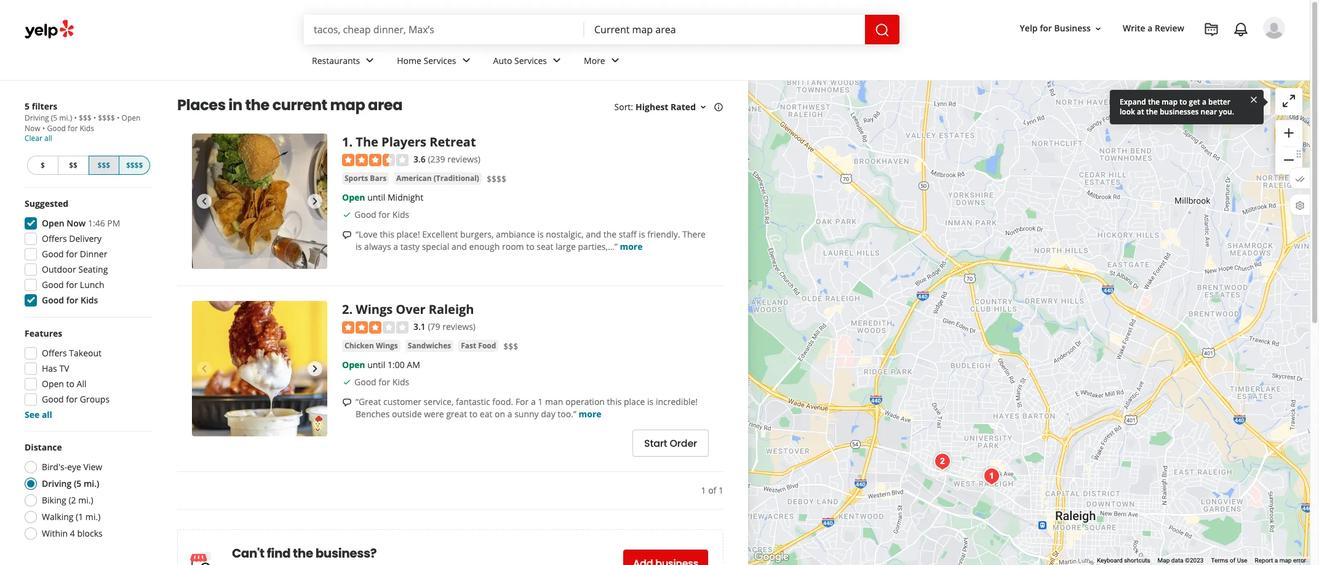 Task type: locate. For each thing, give the bounding box(es) containing it.
1:46
[[88, 217, 105, 229]]

services right auto
[[515, 55, 547, 66]]

good for kids for 1
[[355, 209, 410, 221]]

kids down midnight
[[393, 209, 410, 221]]

2 horizontal spatial $$$$
[[487, 173, 507, 185]]

1 horizontal spatial $$$
[[98, 160, 110, 171]]

$$
[[69, 160, 78, 171]]

groups
[[80, 393, 110, 405]]

0 vertical spatial all
[[44, 133, 52, 143]]

1 horizontal spatial and
[[586, 229, 602, 240]]

reviews) down retreat
[[448, 153, 481, 165]]

is right staff
[[639, 229, 645, 240]]

good down good for lunch
[[42, 294, 64, 306]]

until for the
[[368, 192, 386, 203]]

good for dinner
[[42, 248, 107, 260]]

0 horizontal spatial more
[[579, 408, 602, 420]]

open up 16 checkmark v2 image
[[342, 192, 365, 203]]

0 vertical spatial (5
[[51, 113, 57, 123]]

2 services from the left
[[515, 55, 547, 66]]

1 vertical spatial (5
[[74, 478, 81, 489]]

mi.) for walking (1 mi.)
[[85, 511, 101, 523]]

players
[[382, 134, 427, 150]]

good down open to all
[[42, 393, 64, 405]]

retreat
[[430, 134, 476, 150]]

for right yelp
[[1040, 22, 1053, 34]]

1 horizontal spatial (5
[[74, 478, 81, 489]]

good for kids down open until 1:00 am
[[355, 376, 410, 388]]

more link
[[620, 241, 643, 253], [579, 408, 602, 420]]

group
[[1276, 120, 1303, 174], [21, 198, 153, 310], [21, 327, 153, 421]]

. for 1
[[349, 134, 353, 150]]

reviews) for raleigh
[[443, 321, 476, 332]]

kids down 1:00
[[393, 376, 410, 388]]

better
[[1209, 97, 1231, 107]]

3.6 star rating image
[[342, 154, 409, 166]]

24 chevron down v2 image left auto
[[459, 53, 474, 68]]

0 horizontal spatial $$$
[[79, 113, 91, 123]]

to inside expand the map to get a better look at the businesses near you.
[[1180, 97, 1188, 107]]

1 offers from the top
[[42, 233, 67, 244]]

for down outdoor seating
[[66, 279, 78, 291]]

0 horizontal spatial none field
[[314, 23, 575, 36]]

keyboard
[[1098, 557, 1123, 564]]

3.1 (79 reviews)
[[414, 321, 476, 332]]

now for open now 1:46 pm
[[67, 217, 86, 229]]

(5 down the eye
[[74, 478, 81, 489]]

offers delivery
[[42, 233, 102, 244]]

open up 16 checkmark v2 icon
[[342, 359, 365, 371]]

of for terms
[[1231, 557, 1236, 564]]

open down has tv
[[42, 378, 64, 390]]

0 vertical spatial this
[[380, 229, 395, 240]]

2 vertical spatial $$$$
[[487, 173, 507, 185]]

the players retreat image
[[192, 134, 327, 269], [980, 464, 1004, 488]]

to left get
[[1180, 97, 1188, 107]]

offers up good for dinner
[[42, 233, 67, 244]]

open up $$$$ "button" at the top of page
[[122, 113, 141, 123]]

user actions element
[[1011, 15, 1303, 91]]

good for lunch
[[42, 279, 104, 291]]

as
[[1206, 96, 1215, 107]]

1 vertical spatial group
[[21, 198, 153, 310]]

0 vertical spatial good for kids
[[355, 209, 410, 221]]

5
[[25, 100, 30, 112]]

until down chicken wings link
[[368, 359, 386, 371]]

1:00
[[388, 359, 405, 371]]

more down staff
[[620, 241, 643, 253]]

at
[[1138, 106, 1145, 117]]

0 vertical spatial previous image
[[197, 194, 212, 209]]

2 . from the top
[[349, 301, 353, 318]]

1 horizontal spatial more
[[620, 241, 643, 253]]

nostalgic,
[[546, 229, 584, 240]]

more link down operation
[[579, 408, 602, 420]]

group containing suggested
[[21, 198, 153, 310]]

keyboard shortcuts button
[[1098, 557, 1151, 565]]

1 vertical spatial and
[[452, 241, 467, 253]]

open for open until midnight
[[342, 192, 365, 203]]

more down operation
[[579, 408, 602, 420]]

0 horizontal spatial more link
[[579, 408, 602, 420]]

$
[[41, 160, 45, 171]]

0 vertical spatial more link
[[620, 241, 643, 253]]

1 horizontal spatial services
[[515, 55, 547, 66]]

24 chevron down v2 image inside more link
[[608, 53, 623, 68]]

for
[[1040, 22, 1053, 34], [68, 123, 78, 134], [379, 209, 390, 221], [66, 248, 78, 260], [66, 279, 78, 291], [66, 294, 78, 306], [379, 376, 390, 388], [66, 393, 78, 405]]

1 horizontal spatial none field
[[595, 23, 856, 36]]

to inside "love this place! excellent burgers, ambiance is nostalgic, and the staff is friendly. there is always a tasty special and enough room to seat large parties,…"
[[526, 241, 535, 253]]

now down 5
[[25, 123, 40, 134]]

good for kids down open until midnight
[[355, 209, 410, 221]]

16 chevron down v2 image
[[1094, 24, 1104, 34]]

0 vertical spatial wings
[[356, 301, 393, 318]]

wings up the 3.1 star rating image
[[356, 301, 393, 318]]

sports
[[345, 173, 368, 184]]

to left all
[[66, 378, 74, 390]]

24 chevron down v2 image inside restaurants link
[[363, 53, 377, 68]]

24 chevron down v2 image right 'auto services'
[[550, 53, 565, 68]]

16 speech v2 image
[[342, 398, 352, 408]]

. left the
[[349, 134, 353, 150]]

0 vertical spatial $$$
[[79, 113, 91, 123]]

0 vertical spatial $$$$
[[98, 113, 115, 123]]

now inside open now
[[25, 123, 40, 134]]

1 vertical spatial reviews)
[[443, 321, 476, 332]]

raleigh
[[429, 301, 474, 318]]

for down good for lunch
[[66, 294, 78, 306]]

am
[[407, 359, 420, 371]]

(5 inside option group
[[74, 478, 81, 489]]

None search field
[[304, 15, 902, 44]]

places in the current map area
[[177, 95, 403, 115]]

2 slideshow element from the top
[[192, 301, 327, 436]]

0 horizontal spatial (5
[[51, 113, 57, 123]]

now inside group
[[67, 217, 86, 229]]

1 vertical spatial of
[[1231, 557, 1236, 564]]

midnight
[[388, 192, 424, 203]]

yelp
[[1020, 22, 1038, 34]]

2 none field from the left
[[595, 23, 856, 36]]

None field
[[314, 23, 575, 36], [595, 23, 856, 36]]

open inside open now
[[122, 113, 141, 123]]

1 vertical spatial $$$
[[98, 160, 110, 171]]

1 vertical spatial previous image
[[197, 361, 212, 376]]

$$$ button
[[88, 156, 120, 175]]

a right on
[[508, 408, 512, 420]]

. for 2
[[349, 301, 353, 318]]

to down 'fantastic' at the left of the page
[[470, 408, 478, 420]]

24 chevron down v2 image inside home services link
[[459, 53, 474, 68]]

this left place
[[607, 396, 622, 408]]

slideshow element
[[192, 134, 327, 269], [192, 301, 327, 436]]

a inside write a review link
[[1148, 22, 1153, 34]]

$$$$ right the (traditional)
[[487, 173, 507, 185]]

0 horizontal spatial this
[[380, 229, 395, 240]]

the
[[356, 134, 379, 150]]

2 24 chevron down v2 image from the left
[[459, 53, 474, 68]]

1 vertical spatial $$$$
[[126, 160, 143, 171]]

"love this place! excellent burgers, ambiance is nostalgic, and the staff is friendly. there is always a tasty special and enough room to seat large parties,…"
[[356, 229, 706, 253]]

1 vertical spatial this
[[607, 396, 622, 408]]

1 vertical spatial .
[[349, 301, 353, 318]]

1 vertical spatial until
[[368, 359, 386, 371]]

open down the suggested
[[42, 217, 64, 229]]

2 next image from the top
[[308, 361, 323, 376]]

3.1
[[414, 321, 426, 332]]

open to all
[[42, 378, 87, 390]]

0 horizontal spatial now
[[25, 123, 40, 134]]

business categories element
[[302, 44, 1286, 80]]

driving down 5 filters
[[25, 113, 49, 123]]

1 none field from the left
[[314, 23, 575, 36]]

4 24 chevron down v2 image from the left
[[608, 53, 623, 68]]

now for open now
[[25, 123, 40, 134]]

report a map error link
[[1256, 557, 1307, 564]]

all inside group
[[42, 409, 52, 420]]

0 vertical spatial slideshow element
[[192, 134, 327, 269]]

place
[[624, 396, 645, 408]]

reviews) down raleigh
[[443, 321, 476, 332]]

highest rated
[[636, 101, 696, 113]]

24 chevron down v2 image right more
[[608, 53, 623, 68]]

to left seat
[[526, 241, 535, 253]]

see all
[[25, 409, 52, 420]]

16 checkmark v2 image
[[342, 377, 352, 387]]

open for open now
[[122, 113, 141, 123]]

24 chevron down v2 image for auto services
[[550, 53, 565, 68]]

2 offers from the top
[[42, 347, 67, 359]]

1 vertical spatial next image
[[308, 361, 323, 376]]

1 vertical spatial good for kids
[[42, 294, 98, 306]]

0 vertical spatial .
[[349, 134, 353, 150]]

1 vertical spatial more
[[579, 408, 602, 420]]

map right 'as'
[[1217, 96, 1235, 107]]

1 vertical spatial all
[[42, 409, 52, 420]]

$$$
[[79, 113, 91, 123], [98, 160, 110, 171], [504, 341, 519, 352]]

kids up $$ button
[[80, 123, 94, 134]]

1 . the players retreat
[[342, 134, 476, 150]]

the inside "love this place! excellent burgers, ambiance is nostalgic, and the staff is friendly. there is always a tasty special and enough room to seat large parties,…"
[[604, 229, 617, 240]]

mi.) for driving (5 mi.) • $$$ • $$$$ •
[[59, 113, 72, 123]]

highest rated button
[[636, 101, 709, 113]]

map inside expand the map to get a better look at the businesses near you.
[[1162, 97, 1178, 107]]

now up offers delivery
[[67, 217, 86, 229]]

map left get
[[1162, 97, 1178, 107]]

home services
[[397, 55, 456, 66]]

.
[[349, 134, 353, 150], [349, 301, 353, 318]]

0 vertical spatial more
[[620, 241, 643, 253]]

good right 16 checkmark v2 icon
[[355, 376, 377, 388]]

slideshow element for 2
[[192, 301, 327, 436]]

write a review
[[1123, 22, 1185, 34]]

map
[[1158, 557, 1170, 564]]

sandwiches button
[[406, 340, 454, 352]]

is down ""love"
[[356, 241, 362, 253]]

1 horizontal spatial now
[[67, 217, 86, 229]]

offers up has tv
[[42, 347, 67, 359]]

$$$$ right "$$$" button
[[126, 160, 143, 171]]

1 vertical spatial slideshow element
[[192, 301, 327, 436]]

(5
[[51, 113, 57, 123], [74, 478, 81, 489]]

pm
[[107, 217, 120, 229]]

is
[[538, 229, 544, 240], [639, 229, 645, 240], [356, 241, 362, 253], [648, 396, 654, 408]]

$$$$ right • good for kids at the top left of the page
[[98, 113, 115, 123]]

map left error at the right of page
[[1280, 557, 1292, 564]]

map
[[330, 95, 365, 115], [1217, 96, 1235, 107], [1162, 97, 1178, 107], [1280, 557, 1292, 564]]

1 24 chevron down v2 image from the left
[[363, 53, 377, 68]]

write
[[1123, 22, 1146, 34]]

0 vertical spatial group
[[1276, 120, 1303, 174]]

3.6 (239 reviews)
[[414, 153, 481, 165]]

map for search as map moves
[[1217, 96, 1235, 107]]

0 horizontal spatial services
[[424, 55, 456, 66]]

0 horizontal spatial the players retreat image
[[192, 134, 327, 269]]

3 24 chevron down v2 image from the left
[[550, 53, 565, 68]]

search
[[1176, 96, 1204, 107]]

report a map error
[[1256, 557, 1307, 564]]

more link down staff
[[620, 241, 643, 253]]

option group
[[21, 441, 153, 544]]

all right clear
[[44, 133, 52, 143]]

0 vertical spatial of
[[709, 485, 717, 496]]

good for kids for 2
[[355, 376, 410, 388]]

"love
[[356, 229, 378, 240]]

seating
[[78, 263, 108, 275]]

good right 16 checkmark v2 image
[[355, 209, 377, 221]]

search image
[[875, 23, 890, 37]]

to
[[1180, 97, 1188, 107], [526, 241, 535, 253], [66, 378, 74, 390], [470, 408, 478, 420]]

error
[[1294, 557, 1307, 564]]

and down burgers,
[[452, 241, 467, 253]]

0 vertical spatial until
[[368, 192, 386, 203]]

to inside "great customer service, fantastic food. for a 1 man operation this place is incredible! benches outside were great to eat on a sunny day too."
[[470, 408, 478, 420]]

$$ button
[[58, 156, 88, 175]]

2
[[342, 301, 349, 318]]

suggested
[[25, 198, 68, 209]]

a right write
[[1148, 22, 1153, 34]]

sports bars button
[[342, 173, 389, 185]]

driving down the bird's- at the bottom of the page
[[42, 478, 72, 489]]

open for open until 1:00 am
[[342, 359, 365, 371]]

slideshow element for 1
[[192, 134, 327, 269]]

walking
[[42, 511, 74, 523]]

place!
[[397, 229, 420, 240]]

has
[[42, 363, 57, 374]]

reviews) for retreat
[[448, 153, 481, 165]]

0 vertical spatial driving
[[25, 113, 49, 123]]

is inside "great customer service, fantastic food. for a 1 man operation this place is incredible! benches outside were great to eat on a sunny day too."
[[648, 396, 654, 408]]

2 vertical spatial group
[[21, 327, 153, 421]]

4
[[70, 528, 75, 539]]

0 vertical spatial offers
[[42, 233, 67, 244]]

1 vertical spatial wings
[[376, 341, 398, 351]]

wings up open until 1:00 am
[[376, 341, 398, 351]]

walking (1 mi.)
[[42, 511, 101, 523]]

business?
[[316, 545, 377, 562]]

good for kids down good for lunch
[[42, 294, 98, 306]]

and up "parties,…""
[[586, 229, 602, 240]]

1 vertical spatial driving
[[42, 478, 72, 489]]

0 vertical spatial reviews)
[[448, 153, 481, 165]]

mi.) for biking (2 mi.)
[[78, 494, 93, 506]]

services inside auto services link
[[515, 55, 547, 66]]

great
[[446, 408, 467, 420]]

(5 down filters
[[51, 113, 57, 123]]

0 vertical spatial next image
[[308, 194, 323, 209]]

all right see on the left bottom
[[42, 409, 52, 420]]

driving for driving (5 mi.) • $$$ • $$$$ •
[[25, 113, 49, 123]]

1 horizontal spatial of
[[1231, 557, 1236, 564]]

24 chevron down v2 image for home services
[[459, 53, 474, 68]]

next image
[[308, 194, 323, 209], [308, 361, 323, 376]]

this up 'always'
[[380, 229, 395, 240]]

none field find
[[314, 23, 575, 36]]

a left tasty
[[393, 241, 398, 253]]

driving inside option group
[[42, 478, 72, 489]]

$$$$
[[98, 113, 115, 123], [126, 160, 143, 171], [487, 173, 507, 185]]

for inside yelp for business button
[[1040, 22, 1053, 34]]

1 vertical spatial more link
[[579, 408, 602, 420]]

large
[[556, 241, 576, 253]]

kids down lunch
[[81, 294, 98, 306]]

1 vertical spatial offers
[[42, 347, 67, 359]]

mi.)
[[59, 113, 72, 123], [84, 478, 99, 489], [78, 494, 93, 506], [85, 511, 101, 523]]

review
[[1155, 22, 1185, 34]]

1 next image from the top
[[308, 194, 323, 209]]

staff
[[619, 229, 637, 240]]

0 horizontal spatial of
[[709, 485, 717, 496]]

more link for retreat
[[620, 241, 643, 253]]

1 horizontal spatial this
[[607, 396, 622, 408]]

open now 1:46 pm
[[42, 217, 120, 229]]

terms
[[1212, 557, 1229, 564]]

wings over raleigh image
[[930, 449, 955, 474]]

map for report a map error
[[1280, 557, 1292, 564]]

parties,…"
[[578, 241, 618, 253]]

2 vertical spatial $$$
[[504, 341, 519, 352]]

all
[[44, 133, 52, 143], [42, 409, 52, 420]]

1 slideshow element from the top
[[192, 134, 327, 269]]

previous image for 2
[[197, 361, 212, 376]]

none field the near
[[595, 23, 856, 36]]

driving for driving (5 mi.)
[[42, 478, 72, 489]]

outdoor
[[42, 263, 76, 275]]

24 chevron down v2 image right the restaurants
[[363, 53, 377, 68]]

until for wings
[[368, 359, 386, 371]]

until down bars
[[368, 192, 386, 203]]

1 horizontal spatial more link
[[620, 241, 643, 253]]

a inside expand the map to get a better look at the businesses near you.
[[1203, 97, 1207, 107]]

0 vertical spatial now
[[25, 123, 40, 134]]

projects image
[[1205, 22, 1219, 37]]

2 previous image from the top
[[197, 361, 212, 376]]

lunch
[[80, 279, 104, 291]]

1 vertical spatial the players retreat image
[[980, 464, 1004, 488]]

24 chevron down v2 image for more
[[608, 53, 623, 68]]

. up the 3.1 star rating image
[[349, 301, 353, 318]]

previous image
[[197, 194, 212, 209], [197, 361, 212, 376]]

1 horizontal spatial the players retreat image
[[980, 464, 1004, 488]]

auto services link
[[484, 44, 574, 80]]

auto services
[[493, 55, 547, 66]]

a right "report"
[[1275, 557, 1279, 564]]

2 vertical spatial good for kids
[[355, 376, 410, 388]]

1 services from the left
[[424, 55, 456, 66]]

24 chevron down v2 image inside auto services link
[[550, 53, 565, 68]]

burgers,
[[460, 229, 494, 240]]

1 vertical spatial now
[[67, 217, 86, 229]]

fantastic
[[456, 396, 490, 408]]

1 . from the top
[[349, 134, 353, 150]]

24 chevron down v2 image
[[363, 53, 377, 68], [459, 53, 474, 68], [550, 53, 565, 68], [608, 53, 623, 68]]

services right home
[[424, 55, 456, 66]]

"great customer service, fantastic food. for a 1 man operation this place is incredible! benches outside were great to eat on a sunny day too."
[[356, 396, 698, 420]]

services inside home services link
[[424, 55, 456, 66]]

current
[[273, 95, 327, 115]]

restaurants
[[312, 55, 360, 66]]

sandwiches link
[[406, 340, 454, 352]]

2 until from the top
[[368, 359, 386, 371]]

wings over raleigh image
[[192, 301, 327, 436]]

1 horizontal spatial $$$$
[[126, 160, 143, 171]]

option group containing distance
[[21, 441, 153, 544]]

a right get
[[1203, 97, 1207, 107]]

is right place
[[648, 396, 654, 408]]

1 previous image from the top
[[197, 194, 212, 209]]

1 until from the top
[[368, 192, 386, 203]]



Task type: vqa. For each thing, say whether or not it's contained in the screenshot.
18
no



Task type: describe. For each thing, give the bounding box(es) containing it.
sort:
[[615, 101, 633, 113]]

good down outdoor
[[42, 279, 64, 291]]

map for expand the map to get a better look at the businesses near you.
[[1162, 97, 1178, 107]]

• good for kids
[[40, 123, 94, 134]]

this inside "great customer service, fantastic food. for a 1 man operation this place is incredible! benches outside were great to eat on a sunny day too."
[[607, 396, 622, 408]]

24 chevron down v2 image for restaurants
[[363, 53, 377, 68]]

of for 1
[[709, 485, 717, 496]]

look
[[1120, 106, 1136, 117]]

(5 for driving (5 mi.) • $$$ • $$$$ •
[[51, 113, 57, 123]]

offers for offers delivery
[[42, 233, 67, 244]]

more for 1 . the players retreat
[[620, 241, 643, 253]]

all for see all
[[42, 409, 52, 420]]

biking
[[42, 494, 66, 506]]

this inside "love this place! excellent burgers, ambiance is nostalgic, and the staff is friendly. there is always a tasty special and enough room to seat large parties,…"
[[380, 229, 395, 240]]

bars
[[370, 173, 387, 184]]

(2
[[69, 494, 76, 506]]

to inside group
[[66, 378, 74, 390]]

eye
[[67, 461, 81, 473]]

$$$$ button
[[120, 156, 150, 175]]

good right clear
[[47, 123, 66, 134]]

map region
[[675, 31, 1320, 565]]

incredible!
[[656, 396, 698, 408]]

3.1 star rating image
[[342, 322, 409, 334]]

16 chevron down v2 image
[[699, 102, 709, 112]]

home
[[397, 55, 422, 66]]

16 info v2 image
[[714, 102, 724, 112]]

for
[[516, 396, 529, 408]]

previous image for 1
[[197, 194, 212, 209]]

zoom out image
[[1282, 153, 1297, 168]]

2 . wings over raleigh
[[342, 301, 474, 318]]

clear
[[25, 133, 42, 143]]

next image for 2 . wings over raleigh
[[308, 361, 323, 376]]

good for kids inside group
[[42, 294, 98, 306]]

food.
[[493, 396, 514, 408]]

see all button
[[25, 409, 52, 420]]

ambiance
[[496, 229, 535, 240]]

over
[[396, 301, 426, 318]]

shortcuts
[[1125, 557, 1151, 564]]

use
[[1238, 557, 1248, 564]]

for down open until 1:00 am
[[379, 376, 390, 388]]

more for 2 . wings over raleigh
[[579, 408, 602, 420]]

all for clear all
[[44, 133, 52, 143]]

map left area
[[330, 95, 365, 115]]

open until 1:00 am
[[342, 359, 420, 371]]

moves
[[1237, 96, 1264, 107]]

sports bars
[[345, 173, 387, 184]]

has tv
[[42, 363, 69, 374]]

fast food link
[[459, 340, 499, 352]]

mi.) for driving (5 mi.)
[[84, 478, 99, 489]]

area
[[368, 95, 403, 115]]

expand map image
[[1282, 94, 1297, 108]]

next image for 1 . the players retreat
[[308, 194, 323, 209]]

(5 for driving (5 mi.)
[[74, 478, 81, 489]]

near
[[1201, 106, 1218, 117]]

0 vertical spatial and
[[586, 229, 602, 240]]

outside
[[392, 408, 422, 420]]

fast
[[461, 341, 477, 351]]

tasty
[[401, 241, 420, 253]]

1 of 1
[[701, 485, 724, 496]]

for down offers delivery
[[66, 248, 78, 260]]

a right for
[[531, 396, 536, 408]]

sports bars link
[[342, 173, 389, 185]]

group containing features
[[21, 327, 153, 421]]

(239
[[428, 153, 445, 165]]

you.
[[1220, 106, 1235, 117]]

is up seat
[[538, 229, 544, 240]]

expand the map to get a better look at the businesses near you. tooltip
[[1111, 90, 1264, 124]]

16 speech v2 image
[[342, 230, 352, 240]]

offers for offers takeout
[[42, 347, 67, 359]]

0 horizontal spatial and
[[452, 241, 467, 253]]

2 horizontal spatial $$$
[[504, 341, 519, 352]]

0 horizontal spatial $$$$
[[98, 113, 115, 123]]

(traditional)
[[434, 173, 480, 184]]

1 inside "great customer service, fantastic food. for a 1 man operation this place is incredible! benches outside were great to eat on a sunny day too."
[[538, 396, 543, 408]]

special
[[422, 241, 450, 253]]

$$$$ inside "button"
[[126, 160, 143, 171]]

bird's-
[[42, 461, 67, 473]]

benches
[[356, 408, 390, 420]]

were
[[424, 408, 444, 420]]

for down open to all
[[66, 393, 78, 405]]

friendly.
[[648, 229, 681, 240]]

0 vertical spatial the players retreat image
[[192, 134, 327, 269]]

fast food button
[[459, 340, 499, 352]]

customer
[[384, 396, 422, 408]]

business
[[1055, 22, 1091, 34]]

services for home services
[[424, 55, 456, 66]]

a inside "love this place! excellent burgers, ambiance is nostalgic, and the staff is friendly. there is always a tasty special and enough room to seat large parties,…"
[[393, 241, 398, 253]]

$$$ inside button
[[98, 160, 110, 171]]

yelp for business button
[[1015, 18, 1109, 40]]

highest
[[636, 101, 669, 113]]

for right clear all link
[[68, 123, 78, 134]]

get
[[1190, 97, 1201, 107]]

zoom in image
[[1282, 125, 1297, 140]]

Near text field
[[595, 23, 856, 36]]

american (traditional) link
[[394, 173, 482, 185]]

terms of use
[[1212, 557, 1248, 564]]

google image
[[752, 549, 792, 565]]

good up outdoor
[[42, 248, 64, 260]]

service,
[[424, 396, 454, 408]]

more link for raleigh
[[579, 408, 602, 420]]

open now
[[25, 113, 141, 134]]

for down open until midnight
[[379, 209, 390, 221]]

wings over raleigh link
[[356, 301, 474, 318]]

$ button
[[27, 156, 58, 175]]

wings inside the chicken wings button
[[376, 341, 398, 351]]

within
[[42, 528, 68, 539]]

american (traditional) button
[[394, 173, 482, 185]]

16 checkmark v2 image
[[342, 210, 352, 220]]

driving (5 mi.) • $$$ • $$$$ •
[[25, 113, 122, 123]]

keyboard shortcuts
[[1098, 557, 1151, 564]]

(79
[[428, 321, 441, 332]]

the players retreat image inside map region
[[980, 464, 1004, 488]]

5 filters
[[25, 100, 57, 112]]

Find text field
[[314, 23, 575, 36]]

cj b. image
[[1264, 17, 1286, 39]]

yelp for business
[[1020, 22, 1091, 34]]

start order
[[644, 436, 697, 451]]

start order link
[[633, 430, 709, 457]]

auto
[[493, 55, 512, 66]]

good for groups
[[42, 393, 110, 405]]

search as map moves
[[1176, 96, 1264, 107]]

open for open to all
[[42, 378, 64, 390]]

open for open now 1:46 pm
[[42, 217, 64, 229]]

expand the map to get a better look at the businesses near you.
[[1120, 97, 1235, 117]]

rated
[[671, 101, 696, 113]]

tv
[[59, 363, 69, 374]]

close image
[[1250, 94, 1259, 105]]

notifications image
[[1234, 22, 1249, 37]]

services for auto services
[[515, 55, 547, 66]]



